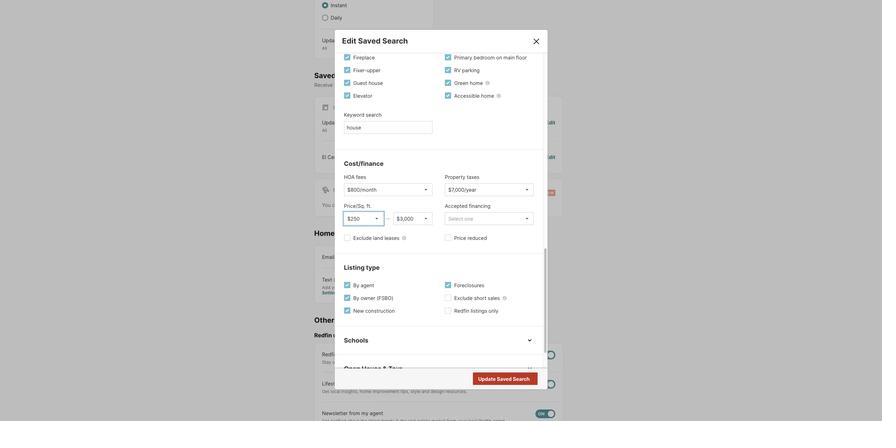 Task type: vqa. For each thing, say whether or not it's contained in the screenshot.
El
yes



Task type: describe. For each thing, give the bounding box(es) containing it.
1 vertical spatial searches
[[375, 202, 397, 208]]

agent inside edit saved search dialog
[[361, 282, 375, 289]]

on inside edit saved search dialog
[[497, 55, 503, 61]]

0 horizontal spatial your
[[332, 285, 341, 290]]

updates
[[334, 332, 356, 339]]

style
[[411, 389, 421, 394]]

listing type
[[344, 264, 380, 272]]

upper
[[367, 67, 381, 74]]

list box for hoa fees
[[344, 183, 433, 196]]

date
[[345, 360, 354, 365]]

other emails
[[315, 316, 359, 325]]

(sms)
[[334, 277, 348, 283]]

buy
[[434, 360, 442, 365]]

property
[[445, 174, 466, 180]]

with
[[501, 360, 510, 365]]

tools
[[379, 360, 389, 365]]

for rent
[[334, 187, 358, 193]]

edit for 2nd the edit button from the bottom of the page
[[546, 120, 556, 126]]

only
[[489, 308, 499, 314]]

green home
[[455, 80, 483, 86]]

redfin listings only
[[455, 308, 499, 314]]

by for by agent
[[354, 282, 360, 289]]

(fsbo)
[[377, 295, 394, 301]]

you can create saved searches while searching for rentals .
[[322, 202, 461, 208]]

rv
[[455, 67, 461, 74]]

accepted
[[445, 203, 468, 209]]

settings
[[322, 290, 340, 296]]

search for edit saved search
[[383, 36, 408, 45]]

search inside saved searches receive timely notifications based on your preferred search filters.
[[439, 82, 455, 88]]

edit saved search dialog
[[335, 0, 548, 412]]

exclude for exclude short sales
[[455, 295, 473, 301]]

construction
[[366, 308, 395, 314]]

text (sms)
[[322, 277, 348, 283]]

my
[[362, 410, 369, 417]]

e.g. office, balcony, modern text field
[[347, 125, 430, 131]]

receive
[[315, 82, 333, 88]]

tips,
[[401, 389, 410, 394]]

leases
[[385, 235, 400, 241]]

short
[[475, 295, 487, 301]]

bedroom
[[474, 55, 495, 61]]

lifestyle & tips get local insights, home improvement tips, style and design resources.
[[322, 381, 467, 394]]

elevator
[[354, 93, 373, 99]]

0 horizontal spatial and
[[390, 360, 398, 365]]

guest house
[[354, 80, 383, 86]]

agent.
[[517, 360, 530, 365]]

house
[[369, 80, 383, 86]]

update saved search button
[[473, 373, 538, 385]]

hoa fees
[[344, 174, 366, 180]]

accepted financing
[[445, 203, 491, 209]]

cerrito
[[328, 154, 344, 160]]

green
[[455, 80, 469, 86]]

saved searches receive timely notifications based on your preferred search filters.
[[315, 71, 471, 88]]

home tours
[[315, 229, 355, 238]]

2 all from the top
[[322, 128, 327, 133]]

financing
[[469, 203, 491, 209]]

property taxes
[[445, 174, 480, 180]]

parking
[[463, 67, 480, 74]]

based
[[380, 82, 395, 88]]

resources.
[[446, 389, 467, 394]]

reduced
[[468, 235, 487, 241]]

tips
[[348, 381, 357, 387]]

newsletter
[[322, 410, 348, 417]]

account
[[378, 285, 396, 290]]

2 types from the top
[[341, 120, 354, 126]]

an
[[511, 360, 516, 365]]

add
[[322, 285, 331, 290]]

owner
[[361, 295, 376, 301]]

rentals
[[444, 202, 460, 208]]

redfin for redfin listings only
[[455, 308, 470, 314]]

sale
[[345, 105, 357, 111]]

can
[[333, 202, 341, 208]]

1 update types all from the top
[[322, 37, 354, 51]]

1 types from the top
[[341, 37, 354, 44]]

insights,
[[342, 389, 359, 394]]

list box for property taxes
[[445, 183, 534, 196]]

open house & tour
[[344, 365, 403, 373]]

price/sq.
[[344, 203, 366, 209]]

saved inside update saved search button
[[497, 376, 512, 383]]

get
[[322, 389, 330, 394]]

search for update saved search
[[513, 376, 530, 383]]

open house & tour link
[[344, 364, 534, 374]]

improvement
[[373, 389, 400, 394]]

list box down while
[[394, 212, 433, 225]]

results
[[513, 377, 530, 383]]

guest
[[354, 80, 368, 86]]

listings
[[471, 308, 488, 314]]

sell
[[448, 360, 455, 365]]

edit saved search element
[[342, 36, 525, 45]]

1 vertical spatial update
[[322, 120, 340, 126]]

create
[[342, 202, 357, 208]]

el
[[322, 154, 326, 160]]

.
[[460, 202, 461, 208]]

& inside edit saved search dialog
[[383, 365, 387, 373]]

lifestyle
[[322, 381, 342, 387]]

list box down 'ft.'
[[344, 212, 384, 225]]

home
[[315, 229, 335, 238]]



Task type: locate. For each thing, give the bounding box(es) containing it.
keyword search
[[344, 112, 382, 118]]

1 horizontal spatial searches
[[375, 202, 397, 208]]

update types all down daily
[[322, 37, 354, 51]]

& left tips
[[344, 381, 347, 387]]

2 vertical spatial on
[[355, 360, 360, 365]]

by owner (fsbo)
[[354, 295, 394, 301]]

Daily radio
[[322, 15, 329, 21]]

and up tour
[[390, 360, 398, 365]]

2 by from the top
[[354, 295, 360, 301]]

all down daily "option"
[[322, 45, 327, 51]]

account settings
[[322, 285, 396, 296]]

home right accessible
[[481, 93, 495, 99]]

2 vertical spatial home
[[360, 389, 372, 394]]

—
[[386, 216, 391, 221]]

redfin's
[[361, 360, 378, 365]]

1 all from the top
[[322, 45, 327, 51]]

update types all
[[322, 37, 354, 51], [322, 120, 354, 133]]

1 vertical spatial search
[[513, 376, 530, 383]]

search up e.g. office, balcony, modern 'text box'
[[366, 112, 382, 118]]

1 edit button from the top
[[546, 119, 556, 133]]

0 vertical spatial search
[[383, 36, 408, 45]]

exclude
[[354, 235, 372, 241], [455, 295, 473, 301]]

accessible
[[455, 93, 480, 99]]

0 vertical spatial home
[[470, 80, 483, 86]]

fixer-
[[354, 67, 367, 74]]

0 horizontal spatial on
[[355, 360, 360, 365]]

floor
[[517, 55, 527, 61]]

all up el
[[322, 128, 327, 133]]

1 horizontal spatial search
[[513, 376, 530, 383]]

on inside saved searches receive timely notifications based on your preferred search filters.
[[396, 82, 402, 88]]

0 vertical spatial redfin
[[455, 308, 470, 314]]

from
[[349, 410, 360, 417]]

0 horizontal spatial search
[[383, 36, 408, 45]]

0 vertical spatial searches
[[338, 71, 371, 80]]

1 by from the top
[[354, 282, 360, 289]]

type
[[366, 264, 380, 272]]

1 horizontal spatial &
[[383, 365, 387, 373]]

for left sale
[[334, 105, 343, 111]]

0 vertical spatial agent
[[361, 282, 375, 289]]

rv parking
[[455, 67, 480, 74]]

to left buy
[[429, 360, 433, 365]]

1 for from the top
[[334, 105, 343, 111]]

1 to from the left
[[339, 360, 343, 365]]

fees
[[356, 174, 366, 180]]

list box up you can create saved searches while searching for rentals .
[[344, 183, 433, 196]]

for left rent
[[334, 187, 343, 193]]

1 vertical spatial by
[[354, 295, 360, 301]]

your left preferred on the left top of page
[[404, 82, 414, 88]]

email
[[322, 254, 335, 260]]

for for for sale
[[334, 105, 343, 111]]

edit
[[342, 36, 357, 45], [546, 120, 556, 126], [546, 154, 556, 160]]

and right "home,"
[[474, 360, 482, 365]]

update inside update saved search button
[[479, 376, 496, 383]]

to right up
[[339, 360, 343, 365]]

list box
[[344, 183, 433, 196], [445, 183, 534, 196], [344, 212, 384, 225], [394, 212, 433, 225], [445, 212, 534, 225]]

primary
[[455, 55, 473, 61]]

and right style
[[422, 389, 430, 394]]

saved
[[358, 36, 381, 45], [315, 71, 336, 80], [359, 202, 373, 208], [497, 376, 512, 383]]

1 vertical spatial search
[[366, 112, 382, 118]]

1 horizontal spatial exclude
[[455, 295, 473, 301]]

redfin inside edit saved search dialog
[[455, 308, 470, 314]]

1 horizontal spatial search
[[439, 82, 455, 88]]

0 vertical spatial your
[[404, 82, 414, 88]]

0 vertical spatial exclude
[[354, 235, 372, 241]]

home right insights,
[[360, 389, 372, 394]]

1 horizontal spatial on
[[396, 82, 402, 88]]

0 horizontal spatial search
[[366, 112, 382, 118]]

in
[[373, 285, 377, 290]]

home inside lifestyle & tips get local insights, home improvement tips, style and design resources.
[[360, 389, 372, 394]]

&
[[383, 365, 387, 373], [344, 381, 347, 387]]

no results button
[[498, 373, 537, 386]]

1 vertical spatial redfin
[[315, 332, 332, 339]]

1 vertical spatial home
[[481, 93, 495, 99]]

agent
[[361, 282, 375, 289], [370, 410, 384, 417]]

local
[[331, 389, 340, 394]]

preferred
[[415, 82, 437, 88]]

listing
[[344, 264, 365, 272]]

and inside lifestyle & tips get local insights, home improvement tips, style and design resources.
[[422, 389, 430, 394]]

& down the tools
[[383, 365, 387, 373]]

None checkbox
[[536, 351, 556, 360], [536, 410, 556, 418], [536, 351, 556, 360], [536, 410, 556, 418]]

cost/finance
[[344, 160, 384, 168]]

on for news
[[355, 360, 360, 365]]

2 vertical spatial redfin
[[322, 352, 337, 358]]

on left main
[[497, 55, 503, 61]]

price reduced
[[455, 235, 487, 241]]

exclude down foreclosures
[[455, 295, 473, 301]]

on right date
[[355, 360, 360, 365]]

0 vertical spatial all
[[322, 45, 327, 51]]

None checkbox
[[536, 380, 556, 389]]

1 vertical spatial your
[[332, 285, 341, 290]]

on
[[497, 55, 503, 61], [396, 82, 402, 88], [355, 360, 360, 365]]

list box for accepted financing
[[445, 212, 534, 225]]

0 vertical spatial for
[[334, 105, 343, 111]]

house
[[362, 365, 382, 373]]

features,
[[399, 360, 417, 365]]

redfin for redfin updates
[[315, 332, 332, 339]]

1 vertical spatial edit
[[546, 120, 556, 126]]

list box down financing
[[445, 212, 534, 225]]

searching
[[412, 202, 435, 208]]

0 vertical spatial on
[[497, 55, 503, 61]]

test
[[345, 154, 356, 160]]

sales
[[488, 295, 500, 301]]

land
[[373, 235, 383, 241]]

2 for from the top
[[334, 187, 343, 193]]

redfin inside redfin news stay up to date on redfin's tools and features, how to buy or sell a home, and connect with an agent.
[[322, 352, 337, 358]]

1 vertical spatial edit button
[[546, 153, 556, 161]]

number
[[356, 285, 372, 290]]

hoa
[[344, 174, 355, 180]]

0 horizontal spatial searches
[[338, 71, 371, 80]]

schools link
[[344, 336, 534, 345]]

Instant radio
[[322, 2, 329, 8]]

exclude land leases
[[354, 235, 400, 241]]

you
[[322, 202, 331, 208]]

how
[[419, 360, 427, 365]]

on right 'based'
[[396, 82, 402, 88]]

types down keyword
[[341, 120, 354, 126]]

primary bedroom on main floor
[[455, 55, 527, 61]]

2 vertical spatial edit
[[546, 154, 556, 160]]

edit button
[[546, 119, 556, 133], [546, 153, 556, 161]]

your inside saved searches receive timely notifications based on your preferred search filters.
[[404, 82, 414, 88]]

home for accessible home
[[481, 93, 495, 99]]

text
[[322, 277, 332, 283]]

while
[[398, 202, 410, 208]]

exclude for exclude land leases
[[354, 235, 372, 241]]

phone
[[342, 285, 355, 290]]

1 vertical spatial exclude
[[455, 295, 473, 301]]

1 horizontal spatial and
[[422, 389, 430, 394]]

0 vertical spatial update
[[322, 37, 340, 44]]

1 vertical spatial for
[[334, 187, 343, 193]]

your up settings
[[332, 285, 341, 290]]

no results
[[505, 377, 530, 383]]

on for searches
[[396, 82, 402, 88]]

timely
[[334, 82, 349, 88]]

update saved search
[[479, 376, 530, 383]]

update types all down for sale
[[322, 120, 354, 133]]

price
[[455, 235, 467, 241]]

exclude short sales
[[455, 295, 500, 301]]

0 horizontal spatial to
[[339, 360, 343, 365]]

0 vertical spatial by
[[354, 282, 360, 289]]

2 vertical spatial update
[[479, 376, 496, 383]]

search inside button
[[513, 376, 530, 383]]

0 vertical spatial search
[[439, 82, 455, 88]]

new construction
[[354, 308, 395, 314]]

0 vertical spatial &
[[383, 365, 387, 373]]

home,
[[460, 360, 473, 365]]

2 edit button from the top
[[546, 153, 556, 161]]

types up fireplace
[[341, 37, 354, 44]]

update down for sale
[[322, 120, 340, 126]]

ft.
[[367, 203, 372, 209]]

el cerrito test 1
[[322, 154, 359, 160]]

home for green home
[[470, 80, 483, 86]]

2 update types all from the top
[[322, 120, 354, 133]]

update
[[322, 37, 340, 44], [322, 120, 340, 126], [479, 376, 496, 383]]

fireplace
[[354, 55, 375, 61]]

searches up guest
[[338, 71, 371, 80]]

& inside lifestyle & tips get local insights, home improvement tips, style and design resources.
[[344, 381, 347, 387]]

0 vertical spatial types
[[341, 37, 354, 44]]

edit for edit saved search
[[342, 36, 357, 45]]

on inside redfin news stay up to date on redfin's tools and features, how to buy or sell a home, and connect with an agent.
[[355, 360, 360, 365]]

redfin up stay
[[322, 352, 337, 358]]

open
[[344, 365, 361, 373]]

fixer-upper
[[354, 67, 381, 74]]

2 to from the left
[[429, 360, 433, 365]]

edit for 2nd the edit button from the top
[[546, 154, 556, 160]]

1
[[357, 154, 359, 160]]

0 horizontal spatial exclude
[[354, 235, 372, 241]]

1 horizontal spatial to
[[429, 360, 433, 365]]

searches up —
[[375, 202, 397, 208]]

redfin news stay up to date on redfin's tools and features, how to buy or sell a home, and connect with an agent.
[[322, 352, 530, 365]]

for
[[436, 202, 443, 208]]

to
[[339, 360, 343, 365], [429, 360, 433, 365]]

0 vertical spatial edit button
[[546, 119, 556, 133]]

0 horizontal spatial &
[[344, 381, 347, 387]]

redfin
[[455, 308, 470, 314], [315, 332, 332, 339], [322, 352, 337, 358]]

1 vertical spatial update types all
[[322, 120, 354, 133]]

list box up financing
[[445, 183, 534, 196]]

0 vertical spatial edit
[[342, 36, 357, 45]]

1 vertical spatial all
[[322, 128, 327, 133]]

design
[[431, 389, 445, 394]]

1 vertical spatial &
[[344, 381, 347, 387]]

search
[[383, 36, 408, 45], [513, 376, 530, 383]]

redfin down other
[[315, 332, 332, 339]]

by for by owner (fsbo)
[[354, 295, 360, 301]]

taxes
[[467, 174, 480, 180]]

1 horizontal spatial your
[[404, 82, 414, 88]]

stay
[[322, 360, 332, 365]]

search left green
[[439, 82, 455, 88]]

search inside dialog
[[366, 112, 382, 118]]

searches inside saved searches receive timely notifications based on your preferred search filters.
[[338, 71, 371, 80]]

price/sq. ft.
[[344, 203, 372, 209]]

add your phone number in
[[322, 285, 378, 290]]

2 horizontal spatial and
[[474, 360, 482, 365]]

filters.
[[456, 82, 471, 88]]

0 vertical spatial update types all
[[322, 37, 354, 51]]

by agent
[[354, 282, 375, 289]]

2 horizontal spatial on
[[497, 55, 503, 61]]

1 vertical spatial agent
[[370, 410, 384, 417]]

redfin left listings
[[455, 308, 470, 314]]

instant
[[331, 2, 347, 8]]

saved inside saved searches receive timely notifications based on your preferred search filters.
[[315, 71, 336, 80]]

update down daily "option"
[[322, 37, 340, 44]]

keyword
[[344, 112, 365, 118]]

newsletter from my agent
[[322, 410, 384, 417]]

home up accessible home
[[470, 80, 483, 86]]

exclude left land on the bottom of the page
[[354, 235, 372, 241]]

update down connect
[[479, 376, 496, 383]]

up
[[333, 360, 338, 365]]

1 vertical spatial on
[[396, 82, 402, 88]]

1 vertical spatial types
[[341, 120, 354, 126]]

for for for rent
[[334, 187, 343, 193]]

edit inside dialog
[[342, 36, 357, 45]]



